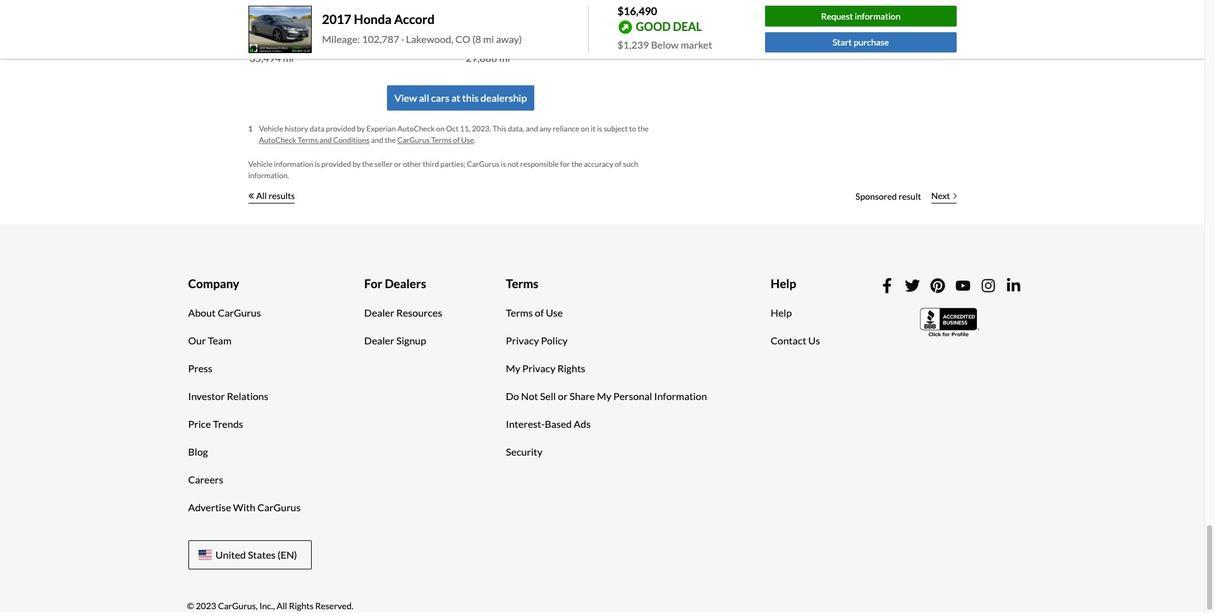 Task type: describe. For each thing, give the bounding box(es) containing it.
security link
[[497, 439, 552, 467]]

blog
[[188, 446, 208, 458]]

security
[[506, 446, 543, 458]]

terms up privacy policy
[[506, 307, 533, 319]]

interest-
[[506, 419, 545, 431]]

company
[[188, 276, 239, 291]]

unlimited
[[250, 18, 293, 30]]

lakewood,
[[406, 33, 454, 45]]

.
[[474, 135, 476, 145]]

35,494 mi
[[250, 52, 294, 64]]

1 horizontal spatial is
[[501, 159, 506, 169]]

to
[[629, 124, 637, 133]]

this
[[463, 92, 479, 104]]

information for request
[[855, 11, 901, 21]]

cargurus inside vehicle information is provided by the seller or other third parties; cargurus is not responsible for the accuracy of such information.
[[467, 159, 500, 169]]

advertise
[[188, 502, 231, 514]]

blog link
[[179, 439, 218, 467]]

0 horizontal spatial and
[[320, 135, 332, 145]]

0 horizontal spatial is
[[315, 159, 320, 169]]

© 2023 cargurus, inc., all rights reserved.
[[187, 601, 354, 612]]

dealership
[[481, 92, 527, 104]]

1
[[248, 124, 253, 133]]

other
[[403, 159, 421, 169]]

11,
[[460, 124, 471, 133]]

mi inside 2017 honda accord mileage: 102,787 · lakewood, co (8 mi away)
[[483, 33, 494, 45]]

2023.
[[472, 124, 491, 133]]

2 vertical spatial of
[[535, 307, 544, 319]]

good deal
[[636, 19, 702, 33]]

inc.,
[[260, 601, 275, 612]]

away)
[[496, 33, 522, 45]]

cargurus inside "link"
[[257, 502, 301, 514]]

not
[[508, 159, 519, 169]]

reserved.
[[315, 601, 354, 612]]

careers link
[[179, 467, 233, 494]]

the left seller
[[362, 159, 373, 169]]

it
[[591, 124, 596, 133]]

by inside vehicle information is provided by the seller or other third parties; cargurus is not responsible for the accuracy of such information.
[[353, 159, 361, 169]]

privacy policy
[[506, 335, 568, 347]]

united
[[216, 549, 246, 562]]

history
[[285, 124, 308, 133]]

start purchase button
[[766, 32, 957, 53]]

vehicle inside the 1 vehicle history data provided by experian autocheck on oct 11, 2023. this data, and any reliance on it is subject to the autocheck terms and conditions and the cargurus terms of use .
[[259, 124, 283, 133]]

price
[[188, 419, 211, 431]]

help link
[[762, 300, 802, 327]]

1 vehicle history data provided by experian autocheck on oct 11, 2023. this data, and any reliance on it is subject to the autocheck terms and conditions and the cargurus terms of use .
[[248, 124, 649, 145]]

of inside vehicle information is provided by the seller or other third parties; cargurus is not responsible for the accuracy of such information.
[[615, 159, 622, 169]]

0 vertical spatial my
[[506, 363, 521, 375]]

deal
[[673, 19, 702, 33]]

cargurus,
[[218, 601, 258, 612]]

conditions
[[333, 135, 370, 145]]

share
[[570, 391, 595, 403]]

4wd
[[328, 18, 351, 30]]

2023
[[196, 601, 216, 612]]

1 horizontal spatial autocheck
[[398, 124, 435, 133]]

2017 honda accord image
[[248, 5, 312, 53]]

chevron double left image
[[248, 193, 254, 199]]

investor relations link
[[179, 383, 278, 411]]

cargurus up team
[[218, 307, 261, 319]]

mi for $19,490
[[499, 52, 510, 64]]

sponsored
[[856, 191, 897, 202]]

interest-based ads link
[[497, 411, 600, 439]]

ads
[[574, 419, 591, 431]]

the right "for" on the left top of page
[[572, 159, 583, 169]]

contact
[[771, 335, 807, 347]]

0 vertical spatial rights
[[558, 363, 586, 375]]

1 help from the top
[[771, 276, 797, 291]]

honda
[[354, 12, 392, 27]]

request
[[821, 11, 854, 21]]

view all cars at this dealership
[[395, 92, 527, 104]]

information
[[655, 391, 707, 403]]

0 horizontal spatial autocheck
[[259, 135, 296, 145]]

careers
[[188, 474, 223, 486]]

start
[[833, 37, 852, 48]]

price trends
[[188, 419, 243, 431]]

my privacy rights
[[506, 363, 586, 375]]

dealers
[[385, 276, 426, 291]]

$20,990
[[250, 34, 296, 49]]

deal for $20,990
[[354, 35, 380, 47]]

cargurus inside the 1 vehicle history data provided by experian autocheck on oct 11, 2023. this data, and any reliance on it is subject to the autocheck terms and conditions and the cargurus terms of use .
[[397, 135, 430, 145]]

do not sell or share my personal information link
[[497, 383, 717, 411]]

2017
[[322, 12, 352, 27]]

vehicle inside vehicle information is provided by the seller or other third parties; cargurus is not responsible for the accuracy of such information.
[[248, 159, 273, 169]]

reliance
[[553, 124, 580, 133]]

investor relations
[[188, 391, 269, 403]]

©
[[187, 601, 194, 612]]

seller
[[375, 159, 393, 169]]

accuracy
[[584, 159, 614, 169]]

provided inside vehicle information is provided by the seller or other third parties; cargurus is not responsible for the accuracy of such information.
[[322, 159, 351, 169]]

autocheck terms and conditions link
[[259, 135, 370, 145]]

good for $20,990
[[321, 35, 352, 47]]

1 vertical spatial rights
[[289, 601, 314, 612]]

2 horizontal spatial and
[[526, 124, 538, 133]]

accord
[[394, 12, 435, 27]]

terms up terms of use
[[506, 276, 539, 291]]

start purchase
[[833, 37, 890, 48]]

use inside the 1 vehicle history data provided by experian autocheck on oct 11, 2023. this data, and any reliance on it is subject to the autocheck terms and conditions and the cargurus terms of use .
[[461, 135, 474, 145]]

advertise with cargurus link
[[179, 494, 310, 522]]

request information button
[[766, 6, 957, 26]]

co
[[456, 33, 471, 45]]



Task type: vqa. For each thing, say whether or not it's contained in the screenshot.
second 2024 Genesis G80 2.5T AWD image from left
no



Task type: locate. For each thing, give the bounding box(es) containing it.
autocheck down history
[[259, 135, 296, 145]]

deal for $19,490
[[571, 35, 596, 47]]

click for the bbb business review of this auto listing service in cambridge ma image
[[920, 307, 981, 338]]

1 horizontal spatial rights
[[558, 363, 586, 375]]

data,
[[508, 124, 525, 133]]

cargurus terms of use link
[[397, 135, 474, 145]]

0 horizontal spatial information
[[274, 159, 313, 169]]

jeep
[[278, 1, 302, 15]]

good deal for $20,990
[[321, 35, 380, 47]]

rights
[[558, 363, 586, 375], [289, 601, 314, 612]]

investor
[[188, 391, 225, 403]]

vehicle up 'information.'
[[248, 159, 273, 169]]

interest-based ads
[[506, 419, 591, 431]]

is inside the 1 vehicle history data provided by experian autocheck on oct 11, 2023. this data, and any reliance on it is subject to the autocheck terms and conditions and the cargurus terms of use .
[[597, 124, 603, 133]]

next link
[[927, 183, 962, 211]]

1 horizontal spatial deal
[[571, 35, 596, 47]]

provided
[[326, 124, 356, 133], [322, 159, 351, 169]]

privacy down privacy policy link
[[523, 363, 556, 375]]

$1,239
[[618, 38, 649, 50]]

good deal for $19,490
[[538, 35, 596, 47]]

(8
[[473, 33, 481, 45]]

good deal image
[[304, 35, 316, 47]]

1 vertical spatial information
[[274, 159, 313, 169]]

2 horizontal spatial mi
[[499, 52, 510, 64]]

35,494
[[250, 52, 281, 64]]

is down autocheck terms and conditions link
[[315, 159, 320, 169]]

provided up conditions
[[326, 124, 356, 133]]

do not sell or share my personal information
[[506, 391, 707, 403]]

and down 'data'
[[320, 135, 332, 145]]

or right seller
[[394, 159, 402, 169]]

team
[[208, 335, 232, 347]]

good deal image
[[520, 35, 533, 47]]

sahara
[[295, 18, 326, 30]]

results
[[269, 191, 295, 202]]

2 good from the left
[[538, 35, 569, 47]]

contact us link
[[762, 327, 830, 355]]

of left such at top right
[[615, 159, 622, 169]]

mi right the (8
[[483, 33, 494, 45]]

with
[[233, 502, 256, 514]]

2 deal from the left
[[571, 35, 596, 47]]

0 vertical spatial help
[[771, 276, 797, 291]]

good deal right good deal icon
[[538, 35, 596, 47]]

1 good deal from the left
[[321, 35, 380, 47]]

or inside vehicle information is provided by the seller or other third parties; cargurus is not responsible for the accuracy of such information.
[[394, 159, 402, 169]]

good
[[636, 19, 671, 33]]

dealer for dealer signup
[[364, 335, 395, 347]]

view
[[395, 92, 417, 104]]

and left any
[[526, 124, 538, 133]]

0 horizontal spatial good deal
[[321, 35, 380, 47]]

the right the to
[[638, 124, 649, 133]]

press
[[188, 363, 213, 375]]

0 vertical spatial by
[[357, 124, 365, 133]]

1 horizontal spatial or
[[558, 391, 568, 403]]

help up help link
[[771, 276, 797, 291]]

cargurus down "."
[[467, 159, 500, 169]]

0 horizontal spatial use
[[461, 135, 474, 145]]

by down conditions
[[353, 159, 361, 169]]

0 horizontal spatial all
[[256, 191, 267, 202]]

for
[[364, 276, 383, 291]]

us image
[[198, 551, 212, 561]]

policy
[[541, 335, 568, 347]]

request information
[[821, 11, 901, 21]]

vehicle right 1
[[259, 124, 283, 133]]

0 horizontal spatial or
[[394, 159, 402, 169]]

provided down conditions
[[322, 159, 351, 169]]

0 horizontal spatial of
[[453, 135, 460, 145]]

0 vertical spatial provided
[[326, 124, 356, 133]]

subject
[[604, 124, 628, 133]]

price trends link
[[179, 411, 253, 439]]

us
[[809, 335, 820, 347]]

the
[[638, 124, 649, 133], [385, 135, 396, 145], [362, 159, 373, 169], [572, 159, 583, 169]]

good for $19,490
[[538, 35, 569, 47]]

united states (en)
[[216, 549, 297, 562]]

use down 11,
[[461, 135, 474, 145]]

2 horizontal spatial is
[[597, 124, 603, 133]]

1 vertical spatial privacy
[[523, 363, 556, 375]]

2017 honda accord mileage: 102,787 · lakewood, co (8 mi away)
[[322, 12, 522, 45]]

by inside the 1 vehicle history data provided by experian autocheck on oct 11, 2023. this data, and any reliance on it is subject to the autocheck terms and conditions and the cargurus terms of use .
[[357, 124, 365, 133]]

of up privacy policy
[[535, 307, 544, 319]]

below
[[651, 38, 679, 50]]

1 vertical spatial vehicle
[[248, 159, 273, 169]]

dealer inside 'link'
[[364, 307, 395, 319]]

$19,490
[[466, 34, 513, 49]]

our team link
[[179, 327, 241, 355]]

0 horizontal spatial rights
[[289, 601, 314, 612]]

2 help from the top
[[771, 307, 792, 319]]

of down the oct
[[453, 135, 460, 145]]

·
[[401, 33, 404, 45]]

data
[[310, 124, 325, 133]]

1 vertical spatial help
[[771, 307, 792, 319]]

experian
[[367, 124, 396, 133]]

0 vertical spatial information
[[855, 11, 901, 21]]

my up do at left bottom
[[506, 363, 521, 375]]

result
[[899, 191, 922, 202]]

privacy down terms of use link
[[506, 335, 539, 347]]

0 horizontal spatial mi
[[283, 52, 294, 64]]

1 dealer from the top
[[364, 307, 395, 319]]

0 vertical spatial dealer
[[364, 307, 395, 319]]

at
[[452, 92, 461, 104]]

third
[[423, 159, 439, 169]]

(en)
[[278, 549, 297, 562]]

is left not
[[501, 159, 506, 169]]

0 vertical spatial all
[[256, 191, 267, 202]]

and down experian
[[371, 135, 384, 145]]

mileage:
[[322, 33, 360, 45]]

deal left $1,239
[[571, 35, 596, 47]]

personal
[[614, 391, 653, 403]]

good deal
[[321, 35, 380, 47], [538, 35, 596, 47]]

information up purchase
[[855, 11, 901, 21]]

rights left reserved.
[[289, 601, 314, 612]]

terms down the oct
[[431, 135, 452, 145]]

is right it
[[597, 124, 603, 133]]

1 horizontal spatial on
[[581, 124, 590, 133]]

autocheck up cargurus terms of use link
[[398, 124, 435, 133]]

by up conditions
[[357, 124, 365, 133]]

wrangler
[[304, 1, 353, 15]]

2 good deal from the left
[[538, 35, 596, 47]]

dealer for dealer resources
[[364, 307, 395, 319]]

of inside the 1 vehicle history data provided by experian autocheck on oct 11, 2023. this data, and any reliance on it is subject to the autocheck terms and conditions and the cargurus terms of use .
[[453, 135, 460, 145]]

of
[[453, 135, 460, 145], [615, 159, 622, 169], [535, 307, 544, 319]]

information for vehicle
[[274, 159, 313, 169]]

all right chevron double left image
[[256, 191, 267, 202]]

on left the oct
[[436, 124, 445, 133]]

terms down 'data'
[[298, 135, 318, 145]]

our team
[[188, 335, 232, 347]]

dealer
[[364, 307, 395, 319], [364, 335, 395, 347]]

cargurus up other
[[397, 135, 430, 145]]

1 vertical spatial provided
[[322, 159, 351, 169]]

privacy
[[506, 335, 539, 347], [523, 363, 556, 375]]

0 horizontal spatial deal
[[354, 35, 380, 47]]

1 on from the left
[[436, 124, 445, 133]]

cars
[[431, 92, 450, 104]]

1 horizontal spatial good deal
[[538, 35, 596, 47]]

provided inside the 1 vehicle history data provided by experian autocheck on oct 11, 2023. this data, and any reliance on it is subject to the autocheck terms and conditions and the cargurus terms of use .
[[326, 124, 356, 133]]

1 good from the left
[[321, 35, 352, 47]]

2 on from the left
[[581, 124, 590, 133]]

information up 'information.'
[[274, 159, 313, 169]]

0 vertical spatial privacy
[[506, 335, 539, 347]]

or right sell
[[558, 391, 568, 403]]

on left it
[[581, 124, 590, 133]]

deal down honda
[[354, 35, 380, 47]]

for dealers
[[364, 276, 426, 291]]

1 horizontal spatial my
[[597, 391, 612, 403]]

all
[[256, 191, 267, 202], [277, 601, 287, 612]]

mi down the "away)"
[[499, 52, 510, 64]]

purchase
[[854, 37, 890, 48]]

my right share
[[597, 391, 612, 403]]

information
[[855, 11, 901, 21], [274, 159, 313, 169]]

states
[[248, 549, 276, 562]]

$1,239 below market
[[618, 38, 713, 50]]

1 horizontal spatial all
[[277, 601, 287, 612]]

1 vertical spatial all
[[277, 601, 287, 612]]

1 horizontal spatial information
[[855, 11, 901, 21]]

0 vertical spatial vehicle
[[259, 124, 283, 133]]

use up policy
[[546, 307, 563, 319]]

chevron right image
[[954, 193, 957, 199]]

mi for $20,990
[[283, 52, 294, 64]]

relations
[[227, 391, 269, 403]]

1 vertical spatial or
[[558, 391, 568, 403]]

help up 'contact'
[[771, 307, 792, 319]]

cargurus right with
[[257, 502, 301, 514]]

0 vertical spatial or
[[394, 159, 402, 169]]

mi down $20,990
[[283, 52, 294, 64]]

1 vertical spatial use
[[546, 307, 563, 319]]

29,888 mi
[[466, 52, 510, 64]]

102,787
[[362, 33, 400, 45]]

all right inc.,
[[277, 601, 287, 612]]

for
[[560, 159, 570, 169]]

sponsored result
[[856, 191, 922, 202]]

dealer left signup
[[364, 335, 395, 347]]

the down experian
[[385, 135, 396, 145]]

0 vertical spatial use
[[461, 135, 474, 145]]

1 horizontal spatial mi
[[483, 33, 494, 45]]

or
[[394, 159, 402, 169], [558, 391, 568, 403]]

based
[[545, 419, 572, 431]]

deal
[[354, 35, 380, 47], [571, 35, 596, 47]]

0 vertical spatial autocheck
[[398, 124, 435, 133]]

1 vertical spatial by
[[353, 159, 361, 169]]

1 deal from the left
[[354, 35, 380, 47]]

0 horizontal spatial good
[[321, 35, 352, 47]]

1 vertical spatial autocheck
[[259, 135, 296, 145]]

0 horizontal spatial on
[[436, 124, 445, 133]]

1 vertical spatial of
[[615, 159, 622, 169]]

1 horizontal spatial use
[[546, 307, 563, 319]]

signup
[[396, 335, 426, 347]]

and
[[526, 124, 538, 133], [320, 135, 332, 145], [371, 135, 384, 145]]

information inside vehicle information is provided by the seller or other third parties; cargurus is not responsible for the accuracy of such information.
[[274, 159, 313, 169]]

dealer down 'for'
[[364, 307, 395, 319]]

privacy policy link
[[497, 327, 577, 355]]

1 vertical spatial my
[[597, 391, 612, 403]]

good down 4wd
[[321, 35, 352, 47]]

terms
[[298, 135, 318, 145], [431, 135, 452, 145], [506, 276, 539, 291], [506, 307, 533, 319]]

0 vertical spatial of
[[453, 135, 460, 145]]

1 horizontal spatial and
[[371, 135, 384, 145]]

0 horizontal spatial my
[[506, 363, 521, 375]]

contact us
[[771, 335, 820, 347]]

on
[[436, 124, 445, 133], [581, 124, 590, 133]]

oct
[[446, 124, 459, 133]]

good deal down 4wd
[[321, 35, 380, 47]]

good right good deal icon
[[538, 35, 569, 47]]

1 vertical spatial dealer
[[364, 335, 395, 347]]

2 dealer from the top
[[364, 335, 395, 347]]

trends
[[213, 419, 243, 431]]

1 horizontal spatial good
[[538, 35, 569, 47]]

all results
[[256, 191, 295, 202]]

information inside button
[[855, 11, 901, 21]]

do
[[506, 391, 519, 403]]

rights up share
[[558, 363, 586, 375]]

2 horizontal spatial of
[[615, 159, 622, 169]]

about cargurus
[[188, 307, 261, 319]]

1 horizontal spatial of
[[535, 307, 544, 319]]

any
[[540, 124, 552, 133]]

terms of use
[[506, 307, 563, 319]]



